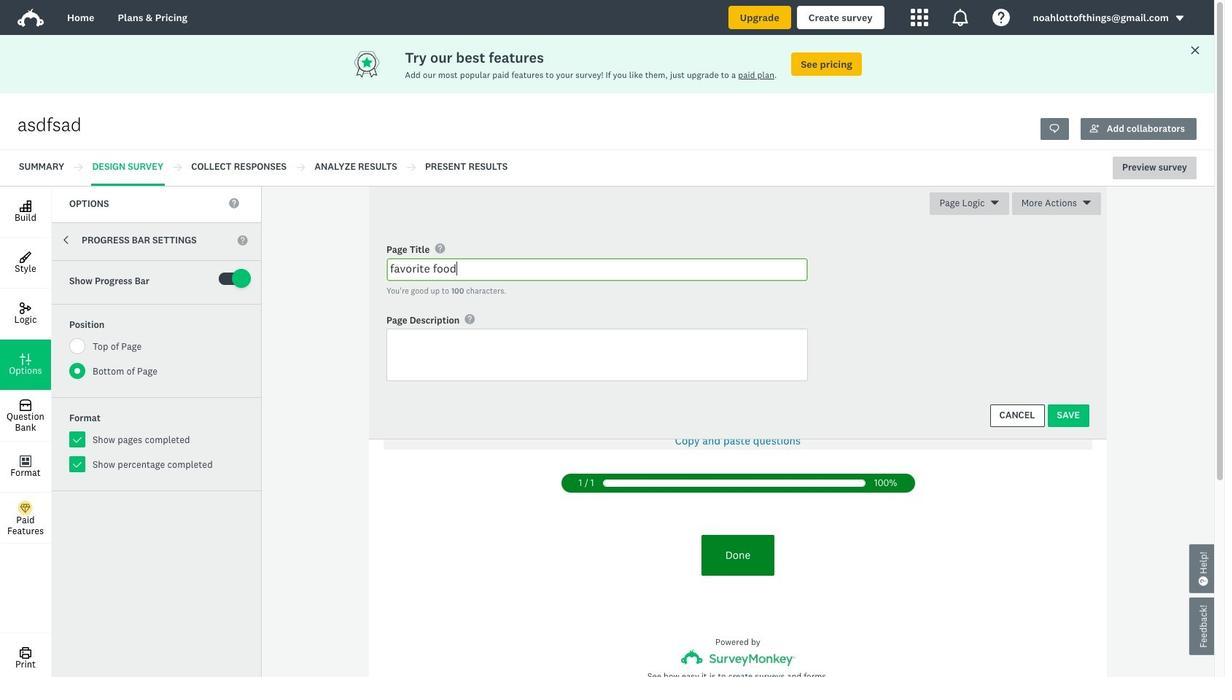 Task type: describe. For each thing, give the bounding box(es) containing it.
help icon image
[[993, 9, 1010, 26]]

surveymonkey logo image
[[18, 9, 44, 27]]



Task type: locate. For each thing, give the bounding box(es) containing it.
1 products icon image from the left
[[911, 9, 929, 26]]

dropdown arrow image
[[1176, 13, 1186, 24]]

2 products icon image from the left
[[952, 9, 969, 26]]

0 horizontal spatial products icon image
[[911, 9, 929, 26]]

rewards image
[[353, 50, 405, 79]]

surveymonkey image
[[681, 650, 796, 667]]

1 horizontal spatial products icon image
[[952, 9, 969, 26]]

products icon image
[[911, 9, 929, 26], [952, 9, 969, 26]]



